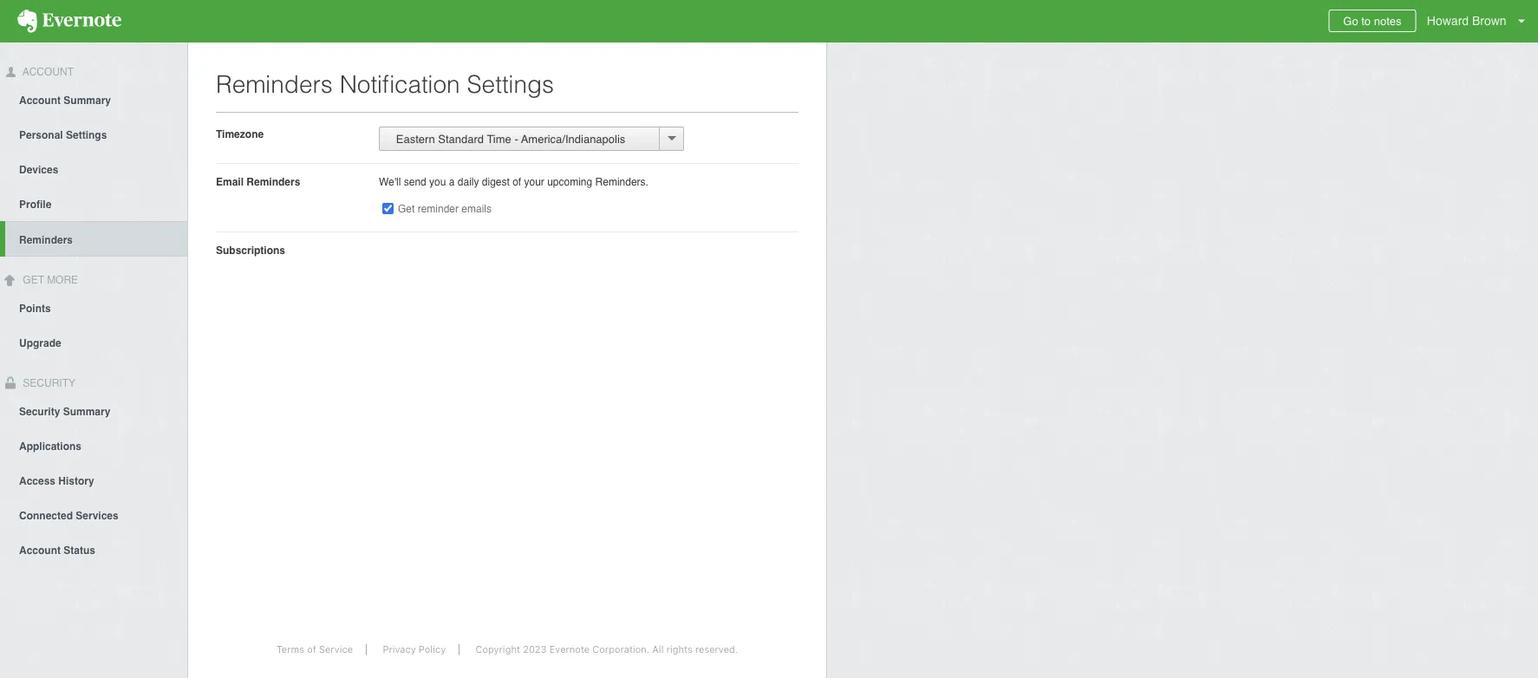 Task type: locate. For each thing, give the bounding box(es) containing it.
reminders up the timezone
[[216, 70, 333, 98]]

reminders for reminders "link"
[[19, 234, 73, 246]]

more
[[47, 274, 78, 286]]

profile link
[[0, 186, 187, 221]]

account summary link
[[0, 82, 187, 117]]

1 vertical spatial reminders
[[247, 176, 300, 188]]

0 horizontal spatial get
[[23, 274, 44, 286]]

email
[[216, 176, 244, 188]]

security
[[20, 377, 75, 389], [19, 405, 60, 418]]

1 vertical spatial of
[[307, 644, 316, 655]]

brown
[[1473, 14, 1507, 28]]

to
[[1362, 14, 1372, 27]]

1 vertical spatial settings
[[66, 129, 107, 141]]

get for get more
[[23, 274, 44, 286]]

0 vertical spatial get
[[398, 203, 415, 215]]

2023
[[523, 644, 547, 655]]

account status link
[[0, 532, 187, 567]]

0 vertical spatial account
[[20, 66, 74, 78]]

1 vertical spatial account
[[19, 94, 61, 107]]

reminders inside "link"
[[19, 234, 73, 246]]

terms of service link
[[264, 644, 367, 655]]

0 vertical spatial of
[[513, 176, 522, 188]]

of left your
[[513, 176, 522, 188]]

0 vertical spatial security
[[20, 377, 75, 389]]

security up security summary
[[20, 377, 75, 389]]

reminder
[[418, 203, 459, 215]]

account
[[20, 66, 74, 78], [19, 94, 61, 107], [19, 544, 61, 556]]

1 horizontal spatial settings
[[467, 70, 554, 98]]

reminders
[[216, 70, 333, 98], [247, 176, 300, 188], [19, 234, 73, 246]]

upgrade
[[19, 337, 61, 349]]

account up the personal
[[19, 94, 61, 107]]

-
[[515, 132, 519, 145]]

we'll
[[379, 176, 401, 188]]

devices
[[19, 164, 58, 176]]

emails
[[462, 203, 492, 215]]

reminders right email
[[247, 176, 300, 188]]

get up points
[[23, 274, 44, 286]]

0 vertical spatial reminders
[[216, 70, 333, 98]]

get more
[[20, 274, 78, 286]]

settings up eastern standard time - america/indianapolis
[[467, 70, 554, 98]]

1 vertical spatial get
[[23, 274, 44, 286]]

settings
[[467, 70, 554, 98], [66, 129, 107, 141]]

corporation.
[[593, 644, 650, 655]]

0 horizontal spatial of
[[307, 644, 316, 655]]

of
[[513, 176, 522, 188], [307, 644, 316, 655]]

1 vertical spatial security
[[19, 405, 60, 418]]

evernote link
[[0, 0, 139, 43]]

get right get reminder emails option
[[398, 203, 415, 215]]

notes
[[1375, 14, 1402, 27]]

2 vertical spatial reminders
[[19, 234, 73, 246]]

0 vertical spatial settings
[[467, 70, 554, 98]]

access history link
[[0, 463, 187, 497]]

you
[[429, 176, 446, 188]]

settings up devices link
[[66, 129, 107, 141]]

2 vertical spatial account
[[19, 544, 61, 556]]

security up applications
[[19, 405, 60, 418]]

summary
[[64, 94, 111, 107], [63, 405, 111, 418]]

1 horizontal spatial of
[[513, 176, 522, 188]]

personal
[[19, 129, 63, 141]]

connected services
[[19, 510, 119, 522]]

go
[[1344, 14, 1359, 27]]

reminders.
[[596, 176, 649, 188]]

account for account summary
[[19, 94, 61, 107]]

1 vertical spatial summary
[[63, 405, 111, 418]]

personal settings link
[[0, 117, 187, 152]]

account up the account summary
[[20, 66, 74, 78]]

account summary
[[19, 94, 111, 107]]

1 horizontal spatial get
[[398, 203, 415, 215]]

copyright
[[476, 644, 520, 655]]

digest
[[482, 176, 510, 188]]

0 horizontal spatial settings
[[66, 129, 107, 141]]

privacy
[[383, 644, 416, 655]]

account down connected
[[19, 544, 61, 556]]

your
[[524, 176, 545, 188]]

america/indianapolis
[[521, 132, 626, 145]]

history
[[58, 475, 94, 487]]

of right 'terms'
[[307, 644, 316, 655]]

rights
[[667, 644, 693, 655]]

summary up personal settings "link"
[[64, 94, 111, 107]]

summary up applications link
[[63, 405, 111, 418]]

reminders down profile
[[19, 234, 73, 246]]

get
[[398, 203, 415, 215], [23, 274, 44, 286]]

notification
[[340, 70, 460, 98]]

reminders notification settings
[[216, 70, 554, 98]]

0 vertical spatial summary
[[64, 94, 111, 107]]



Task type: describe. For each thing, give the bounding box(es) containing it.
all
[[653, 644, 664, 655]]

connected
[[19, 510, 73, 522]]

service
[[319, 644, 353, 655]]

security for security
[[20, 377, 75, 389]]

status
[[64, 544, 95, 556]]

howard
[[1428, 14, 1470, 28]]

eastern standard time - america/indianapolis
[[387, 132, 626, 145]]

time
[[487, 132, 512, 145]]

privacy policy link
[[370, 644, 460, 655]]

we'll send you a daily digest of your upcoming reminders.
[[379, 176, 649, 188]]

connected services link
[[0, 497, 187, 532]]

summary for security summary
[[63, 405, 111, 418]]

Get reminder emails checkbox
[[383, 203, 394, 214]]

upcoming
[[548, 176, 593, 188]]

send
[[404, 176, 427, 188]]

points
[[19, 302, 51, 315]]

devices link
[[0, 152, 187, 186]]

daily
[[458, 176, 479, 188]]

security for security summary
[[19, 405, 60, 418]]

evernote
[[550, 644, 590, 655]]

access
[[19, 475, 56, 487]]

go to notes link
[[1329, 10, 1417, 32]]

evernote image
[[0, 10, 139, 33]]

upgrade link
[[0, 325, 187, 360]]

howard brown
[[1428, 14, 1507, 28]]

applications
[[19, 440, 82, 452]]

timezone
[[216, 128, 264, 140]]

reminders for reminders notification settings
[[216, 70, 333, 98]]

email reminders
[[216, 176, 300, 188]]

account for account
[[20, 66, 74, 78]]

eastern
[[396, 132, 435, 145]]

terms of service
[[277, 644, 353, 655]]

copyright 2023 evernote corporation. all rights reserved.
[[476, 644, 738, 655]]

profile
[[19, 198, 51, 211]]

points link
[[0, 290, 187, 325]]

access history
[[19, 475, 94, 487]]

terms
[[277, 644, 304, 655]]

services
[[76, 510, 119, 522]]

applications link
[[0, 428, 187, 463]]

settings inside "link"
[[66, 129, 107, 141]]

a
[[449, 176, 455, 188]]

policy
[[419, 644, 446, 655]]

standard
[[438, 132, 484, 145]]

security summary link
[[0, 393, 187, 428]]

reserved.
[[696, 644, 738, 655]]

get for get reminder emails
[[398, 203, 415, 215]]

howard brown link
[[1423, 0, 1539, 43]]

go to notes
[[1344, 14, 1402, 27]]

privacy policy
[[383, 644, 446, 655]]

security summary
[[19, 405, 111, 418]]

get reminder emails
[[398, 203, 492, 215]]

reminders link
[[5, 221, 187, 257]]

subscriptions
[[216, 244, 285, 256]]

account status
[[19, 544, 95, 556]]

summary for account summary
[[64, 94, 111, 107]]

account for account status
[[19, 544, 61, 556]]

personal settings
[[19, 129, 107, 141]]



Task type: vqa. For each thing, say whether or not it's contained in the screenshot.
Just
no



